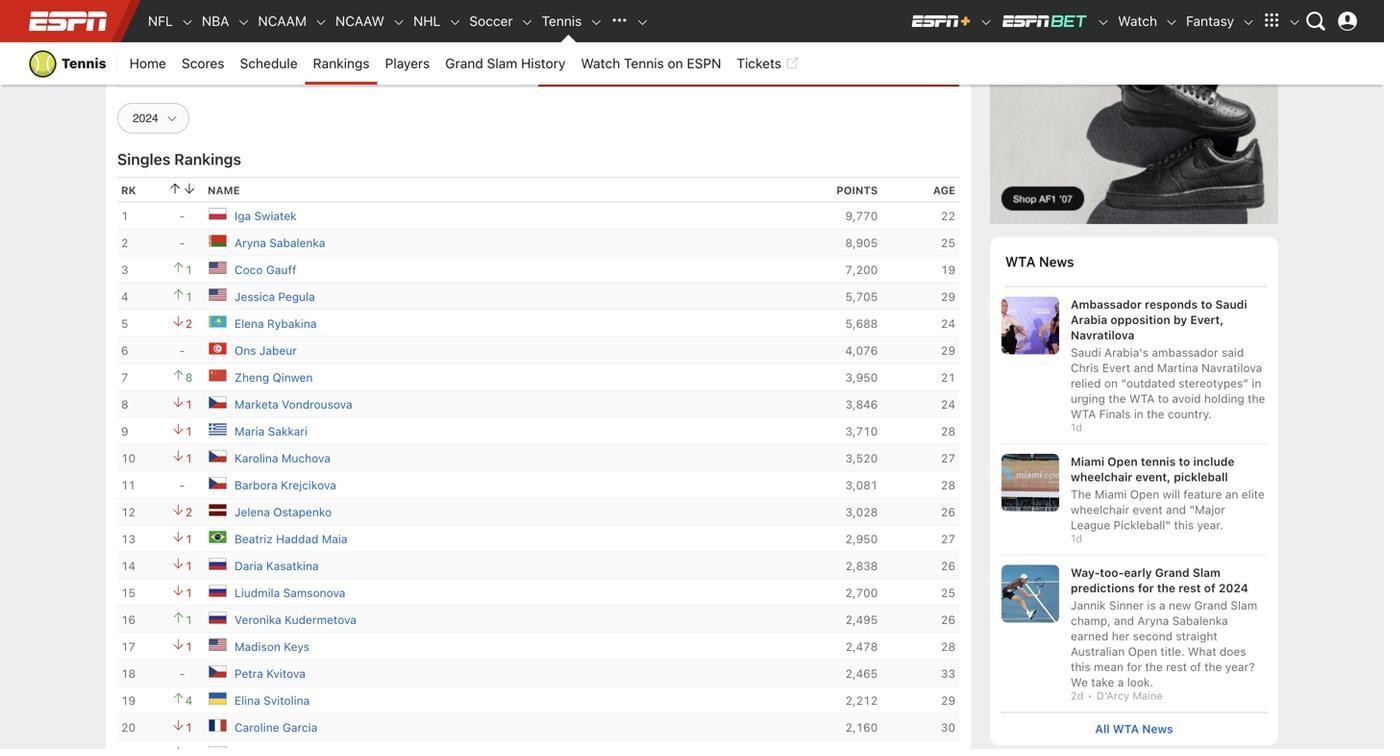 Task type: vqa. For each thing, say whether or not it's contained in the screenshot.
Liudmila
yes



Task type: locate. For each thing, give the bounding box(es) containing it.
jannik sinner is a new grand slam champ, and aryna sabalenka earned her second straight australian open title. what does this mean for the rest of the year? we take a look. element
[[1071, 596, 1267, 690]]

usa image for madison keys
[[208, 635, 227, 654]]

iga swiatek
[[235, 209, 297, 223]]

0 horizontal spatial tennis link
[[19, 42, 118, 85]]

responds
[[1145, 298, 1198, 311]]

list
[[1002, 297, 1267, 702]]

rest up "new"
[[1179, 582, 1202, 595]]

1 horizontal spatial 2024
[[1219, 582, 1249, 595]]

2 1d from the top
[[1071, 532, 1083, 545]]

27 right "2,950"
[[941, 532, 956, 546]]

29 for 5,705
[[941, 290, 956, 304]]

zheng qinwen link
[[235, 369, 313, 387]]

28 left miami open tennis to include wheelchair event, pickleball image
[[941, 479, 956, 492]]

2 - from the top
[[180, 236, 185, 250]]

- right 18
[[180, 667, 185, 681]]

miami
[[1071, 455, 1105, 468], [1095, 488, 1127, 501]]

2 vertical spatial to
[[1179, 455, 1191, 468]]

- for 11
[[180, 479, 185, 492]]

0 vertical spatial czechia image
[[208, 393, 227, 412]]

nfl
[[148, 13, 173, 29]]

28 down 21
[[941, 425, 956, 438]]

czechia image for karolina muchova
[[208, 446, 227, 466]]

27 for 3,520
[[941, 452, 956, 465]]

3 26 from the top
[[941, 613, 956, 627]]

sinner
[[1110, 599, 1144, 612]]

news up ambassador
[[1040, 253, 1075, 271]]

coco
[[235, 263, 263, 277]]

usa image down russia image
[[208, 635, 227, 654]]

1 1d from the top
[[1071, 421, 1083, 434]]

on left espn
[[668, 55, 684, 71]]

8 left china icon
[[185, 371, 193, 384]]

year?
[[1226, 660, 1255, 674]]

espn more sports home page image
[[605, 7, 634, 36]]

1 czechia image from the top
[[208, 446, 227, 466]]

5,688
[[846, 317, 878, 331]]

tennis left tennis image
[[542, 13, 582, 29]]

24 up 21
[[941, 317, 956, 331]]

28
[[941, 425, 956, 438], [941, 479, 956, 492], [941, 640, 956, 654]]

1 down rk
[[121, 209, 128, 223]]

news down maine
[[1143, 722, 1174, 736]]

1 horizontal spatial on
[[1105, 376, 1118, 390]]

1 horizontal spatial to
[[1179, 455, 1191, 468]]

0 vertical spatial aryna
[[235, 236, 266, 250]]

grand
[[445, 55, 483, 71], [1156, 566, 1190, 580], [1195, 599, 1228, 612]]

2 left the kazakhstan icon
[[185, 317, 193, 331]]

women link
[[539, 48, 960, 84]]

tennis image
[[590, 16, 603, 29]]

slam down year.
[[1193, 566, 1221, 580]]

2 russia image from the top
[[208, 581, 227, 600]]

grand down nhl image
[[445, 55, 483, 71]]

usa image
[[208, 258, 227, 277], [208, 285, 227, 304], [208, 635, 227, 654]]

haddad
[[276, 532, 319, 546]]

singles rankings
[[117, 150, 241, 168]]

1 horizontal spatial saudi
[[1216, 298, 1248, 311]]

2 czechia image from the top
[[208, 662, 227, 681]]

navratilova down arabia
[[1071, 328, 1135, 342]]

1 for 15
[[185, 586, 193, 600]]

1 right 15
[[185, 586, 193, 600]]

tennis up schedule
[[244, 0, 330, 32]]

29 down 33
[[941, 694, 956, 707]]

29 for 2,212
[[941, 694, 956, 707]]

grand slam history link
[[438, 42, 574, 85]]

2 vertical spatial russia image
[[208, 743, 227, 749]]

1 vertical spatial 2
[[185, 317, 193, 331]]

aryna up coco
[[235, 236, 266, 250]]

elena rybakina link
[[235, 315, 317, 333]]

27
[[941, 452, 956, 465], [941, 532, 956, 546]]

1d down league
[[1071, 532, 1083, 545]]

open up event,
[[1108, 455, 1138, 468]]

26 right 2,838
[[941, 559, 956, 573]]

tennis link left home 'link'
[[19, 42, 118, 85]]

open
[[1108, 455, 1138, 468], [1131, 488, 1160, 501], [1129, 645, 1158, 658]]

rest
[[1179, 582, 1202, 595], [1167, 660, 1188, 674]]

3,950
[[846, 371, 878, 384]]

this inside miami open tennis to include wheelchair event, pickleball the miami open will feature an elite wheelchair event and "major league pickleball" this year. 1d
[[1175, 518, 1194, 532]]

0 vertical spatial usa image
[[208, 258, 227, 277]]

-
[[180, 209, 185, 223], [180, 236, 185, 250], [180, 344, 185, 357], [180, 479, 185, 492], [180, 667, 185, 681]]

1 vertical spatial on
[[1105, 376, 1118, 390]]

25 down 22
[[941, 236, 956, 250]]

usa image for coco gauff
[[208, 258, 227, 277]]

0 horizontal spatial in
[[1135, 407, 1144, 421]]

- for 2
[[180, 236, 185, 250]]

0 horizontal spatial of
[[1191, 660, 1202, 674]]

0 horizontal spatial aryna
[[235, 236, 266, 250]]

1 vertical spatial 26
[[941, 559, 956, 573]]

1 left coco
[[185, 263, 193, 277]]

wta down "outdated
[[1130, 392, 1155, 405]]

relied
[[1071, 376, 1102, 390]]

1 vertical spatial 4
[[185, 694, 193, 707]]

espn
[[687, 55, 722, 71]]

caroline garcia
[[235, 721, 318, 734]]

1 czechia image from the top
[[208, 393, 227, 412]]

1 left greece icon
[[185, 425, 193, 438]]

czechia image up greece icon
[[208, 393, 227, 412]]

to
[[1201, 298, 1213, 311], [1159, 392, 1169, 405], [1179, 455, 1191, 468]]

nba
[[202, 13, 229, 29]]

of down what on the right bottom of page
[[1191, 660, 1202, 674]]

0 vertical spatial on
[[668, 55, 684, 71]]

2 usa image from the top
[[208, 285, 227, 304]]

aryna
[[235, 236, 266, 250], [1138, 614, 1170, 628]]

name
[[208, 184, 240, 197]]

2 26 from the top
[[941, 559, 956, 573]]

1 horizontal spatial 8
[[185, 371, 193, 384]]

0 vertical spatial to
[[1201, 298, 1213, 311]]

czechia image for barbora krejcikova
[[208, 473, 227, 493]]

1 horizontal spatial sabalenka
[[1173, 614, 1229, 628]]

2 vertical spatial and
[[1115, 614, 1135, 628]]

country.
[[1168, 407, 1212, 421]]

1 for 10
[[185, 452, 193, 465]]

1 - from the top
[[180, 209, 185, 223]]

2 for 12
[[185, 506, 193, 519]]

24 for 5,688
[[941, 317, 956, 331]]

0 vertical spatial 25
[[941, 236, 956, 250]]

saudi up evert,
[[1216, 298, 1248, 311]]

3 - from the top
[[180, 344, 185, 357]]

said
[[1222, 346, 1245, 359]]

slam left history
[[487, 55, 518, 71]]

26 right 3,028
[[941, 506, 956, 519]]

wheelchair up the
[[1071, 470, 1133, 484]]

1 left marketa on the left of the page
[[185, 398, 193, 411]]

profile management image
[[1339, 12, 1358, 31]]

2 left latvia image
[[185, 506, 193, 519]]

title.
[[1161, 645, 1185, 658]]

liudmila samsonova
[[235, 586, 346, 600]]

1 vertical spatial aryna
[[1138, 614, 1170, 628]]

watch for watch
[[1119, 13, 1158, 29]]

2024 up history
[[529, 0, 600, 32]]

25 up 33
[[941, 586, 956, 600]]

27 down 21
[[941, 452, 956, 465]]

- for 18
[[180, 667, 185, 681]]

a right is at the right
[[1160, 599, 1166, 612]]

1 horizontal spatial a
[[1160, 599, 1166, 612]]

4 up 5
[[121, 290, 128, 304]]

1 horizontal spatial this
[[1175, 518, 1194, 532]]

to up evert,
[[1201, 298, 1213, 311]]

liudmila
[[235, 586, 280, 600]]

czechia image
[[208, 446, 227, 466], [208, 662, 227, 681]]

greece image
[[208, 419, 227, 439]]

12
[[121, 506, 136, 519]]

0 vertical spatial saudi
[[1216, 298, 1248, 311]]

on
[[668, 55, 684, 71], [1105, 376, 1118, 390]]

2 27 from the top
[[941, 532, 956, 546]]

jelena
[[235, 506, 270, 519]]

miami right the
[[1095, 488, 1127, 501]]

nhl image
[[448, 16, 462, 29]]

1 vertical spatial this
[[1071, 660, 1091, 674]]

0 horizontal spatial news
[[1040, 253, 1075, 271]]

1 left jessica
[[185, 290, 193, 304]]

2 29 from the top
[[941, 344, 956, 357]]

9
[[121, 425, 128, 438]]

1d inside miami open tennis to include wheelchair event, pickleball the miami open will feature an elite wheelchair event and "major league pickleball" this year. 1d
[[1071, 532, 1083, 545]]

list containing ambassador responds to saudi arabia opposition by evert, navratilova
[[1002, 297, 1267, 702]]

in right 'stereotypes"' at the bottom right
[[1252, 376, 1262, 390]]

3 usa image from the top
[[208, 635, 227, 654]]

22
[[941, 209, 956, 223]]

1 vertical spatial 27
[[941, 532, 956, 546]]

0 vertical spatial 24
[[941, 317, 956, 331]]

nhl
[[414, 13, 441, 29]]

1 vertical spatial czechia image
[[208, 473, 227, 493]]

1 vertical spatial 8
[[121, 398, 128, 411]]

second
[[1133, 630, 1173, 643]]

0 horizontal spatial 2024
[[529, 0, 600, 32]]

espn plus image
[[980, 16, 994, 29]]

1 28 from the top
[[941, 425, 956, 438]]

1 vertical spatial 19
[[121, 694, 136, 707]]

tab list containing women
[[117, 47, 960, 87]]

russia image for daria kasatkina
[[208, 554, 227, 573]]

brazil image
[[208, 527, 227, 546]]

grand right "new"
[[1195, 599, 1228, 612]]

0 vertical spatial grand
[[445, 55, 483, 71]]

open up event at the right of page
[[1131, 488, 1160, 501]]

to down "outdated
[[1159, 392, 1169, 405]]

1 horizontal spatial news
[[1143, 722, 1174, 736]]

1 russia image from the top
[[208, 554, 227, 573]]

latvia image
[[208, 500, 227, 519]]

0 vertical spatial 26
[[941, 506, 956, 519]]

nfl link
[[140, 0, 181, 42]]

kazakhstan image
[[208, 312, 227, 331]]

26 for 2,495
[[941, 613, 956, 627]]

1 vertical spatial wheelchair
[[1071, 503, 1130, 516]]

1 vertical spatial usa image
[[208, 285, 227, 304]]

saudi up chris
[[1071, 346, 1102, 359]]

- left "tunisia" icon
[[180, 344, 185, 357]]

0 vertical spatial miami
[[1071, 455, 1105, 468]]

29 up 21
[[941, 344, 956, 357]]

4 - from the top
[[180, 479, 185, 492]]

watch down tennis image
[[581, 55, 621, 71]]

1 for 4
[[185, 290, 193, 304]]

tab list
[[117, 47, 960, 87]]

1 vertical spatial czechia image
[[208, 662, 227, 681]]

2 vertical spatial usa image
[[208, 635, 227, 654]]

1 left russia image
[[185, 613, 193, 627]]

ncaam link
[[250, 0, 314, 42]]

the miami open will feature an elite wheelchair event and "major league pickleball" this year. element
[[1071, 485, 1267, 533]]

players
[[385, 55, 430, 71]]

grand up "new"
[[1156, 566, 1190, 580]]

what
[[1189, 645, 1217, 658]]

1d down the urging
[[1071, 421, 1083, 434]]

3
[[121, 263, 128, 277]]

2 25 from the top
[[941, 586, 956, 600]]

1 vertical spatial sabalenka
[[1173, 614, 1229, 628]]

2 vertical spatial rankings
[[174, 150, 241, 168]]

1 horizontal spatial aryna
[[1138, 614, 1170, 628]]

4
[[121, 290, 128, 304], [185, 694, 193, 707]]

0 horizontal spatial this
[[1071, 660, 1091, 674]]

watch inside global navigation element
[[1119, 13, 1158, 29]]

1 right 10
[[185, 452, 193, 465]]

0 vertical spatial watch
[[1119, 13, 1158, 29]]

miami up the
[[1071, 455, 1105, 468]]

16
[[121, 613, 136, 627]]

1 horizontal spatial watch
[[1119, 13, 1158, 29]]

this up we
[[1071, 660, 1091, 674]]

17
[[121, 640, 136, 654]]

more espn image
[[1258, 7, 1287, 36], [1289, 16, 1302, 29]]

19 up 20
[[121, 694, 136, 707]]

1 27 from the top
[[941, 452, 956, 465]]

czechia image down greece icon
[[208, 446, 227, 466]]

1 vertical spatial russia image
[[208, 581, 227, 600]]

the down "outdated
[[1147, 407, 1165, 421]]

1 vertical spatial a
[[1118, 676, 1124, 689]]

espn bet image
[[1097, 16, 1111, 29]]

1 horizontal spatial slam
[[1193, 566, 1221, 580]]

28 up 33
[[941, 640, 956, 654]]

- right 11
[[180, 479, 185, 492]]

0 horizontal spatial to
[[1159, 392, 1169, 405]]

1 horizontal spatial of
[[1205, 582, 1216, 595]]

to inside miami open tennis to include wheelchair event, pickleball the miami open will feature an elite wheelchair event and "major league pickleball" this year. 1d
[[1179, 455, 1191, 468]]

9,770
[[846, 209, 878, 223]]

samsonova
[[283, 586, 346, 600]]

grand slam history
[[445, 55, 566, 71]]

2 vertical spatial 28
[[941, 640, 956, 654]]

watch for watch tennis on espn
[[581, 55, 621, 71]]

arabia's
[[1105, 346, 1149, 359]]

slam up does
[[1231, 599, 1258, 612]]

pickleball
[[1174, 470, 1229, 484]]

of up the straight
[[1205, 582, 1216, 595]]

daria kasatkina link
[[235, 557, 319, 575]]

1 24 from the top
[[941, 317, 956, 331]]

russia image
[[208, 554, 227, 573], [208, 581, 227, 600], [208, 743, 227, 749]]

1 26 from the top
[[941, 506, 956, 519]]

1 horizontal spatial more espn image
[[1289, 16, 1302, 29]]

0 horizontal spatial 8
[[121, 398, 128, 411]]

league
[[1071, 518, 1111, 532]]

0 vertical spatial russia image
[[208, 554, 227, 573]]

3,710
[[846, 425, 878, 438]]

1 for 9
[[185, 425, 193, 438]]

1 vertical spatial 1d
[[1071, 532, 1083, 545]]

1 vertical spatial 25
[[941, 586, 956, 600]]

21
[[941, 371, 956, 384]]

wta
[[335, 0, 396, 32], [1006, 253, 1036, 271], [1130, 392, 1155, 405], [1071, 407, 1097, 421], [1113, 722, 1140, 736]]

1 vertical spatial watch
[[581, 55, 621, 71]]

watch left the watch image
[[1119, 13, 1158, 29]]

on inside ambassador responds to saudi arabia opposition by evert, navratilova saudi arabia's ambassador said chris evert and martina navratilova relied on "outdated stereotypes" in urging the wta to avoid holding the wta finals in the country. 1d
[[1105, 376, 1118, 390]]

0 vertical spatial 8
[[185, 371, 193, 384]]

0 horizontal spatial watch
[[581, 55, 621, 71]]

usa image down belarus icon
[[208, 258, 227, 277]]

evert
[[1103, 361, 1131, 374]]

0 vertical spatial 2
[[121, 236, 128, 250]]

19 down 22
[[941, 263, 956, 277]]

1 horizontal spatial tennis link
[[534, 0, 590, 42]]

czechia image
[[208, 393, 227, 412], [208, 473, 227, 493]]

5
[[121, 317, 128, 331]]

3 29 from the top
[[941, 694, 956, 707]]

way-too-early grand slam predictions for the rest of 2024 image
[[1002, 565, 1060, 623]]

d'arcy maine
[[1097, 690, 1163, 702]]

czechia image up ukraine image at the bottom left of page
[[208, 662, 227, 681]]

5 - from the top
[[180, 667, 185, 681]]

0 vertical spatial news
[[1040, 253, 1075, 271]]

0 horizontal spatial grand
[[445, 55, 483, 71]]

24 down 21
[[941, 398, 956, 411]]

nba link
[[194, 0, 237, 42]]

0 horizontal spatial 19
[[121, 694, 136, 707]]

a up the d'arcy
[[1118, 676, 1124, 689]]

1 vertical spatial and
[[1166, 503, 1187, 516]]

points
[[837, 184, 878, 197]]

watch tennis on espn
[[581, 55, 722, 71]]

0 vertical spatial 28
[[941, 425, 956, 438]]

3 28 from the top
[[941, 640, 956, 654]]

0 horizontal spatial slam
[[487, 55, 518, 71]]

0 vertical spatial 27
[[941, 452, 956, 465]]

rybakina
[[267, 317, 317, 331]]

1 vertical spatial 2024
[[1219, 582, 1249, 595]]

on down evert
[[1105, 376, 1118, 390]]

to up pickleball
[[1179, 455, 1191, 468]]

8 up 9
[[121, 398, 128, 411]]

28 for 2,478
[[941, 640, 956, 654]]

tennis link up history
[[534, 0, 590, 42]]

24
[[941, 317, 956, 331], [941, 398, 956, 411]]

- left the poland image
[[180, 209, 185, 223]]

- left belarus icon
[[180, 236, 185, 250]]

29 down 22
[[941, 290, 956, 304]]

2 for 5
[[185, 317, 193, 331]]

rk
[[121, 184, 136, 197]]

russia image down brazil image
[[208, 554, 227, 573]]

aryna up second
[[1138, 614, 1170, 628]]

poland image
[[208, 204, 227, 223]]

arabia
[[1071, 313, 1108, 326]]

1 vertical spatial 28
[[941, 479, 956, 492]]

sabalenka up gauff
[[269, 236, 325, 250]]

by
[[1174, 313, 1188, 326]]

1 25 from the top
[[941, 236, 956, 250]]

1 vertical spatial of
[[1191, 660, 1202, 674]]

29
[[941, 290, 956, 304], [941, 344, 956, 357], [941, 694, 956, 707]]

0 vertical spatial navratilova
[[1071, 328, 1135, 342]]

1 vertical spatial slam
[[1193, 566, 1221, 580]]

include
[[1194, 455, 1235, 468]]

karolina muchova
[[235, 452, 331, 465]]

26 up 33
[[941, 613, 956, 627]]

0 vertical spatial 1d
[[1071, 421, 1083, 434]]

russia image down france icon
[[208, 743, 227, 749]]

1 for 8
[[185, 398, 193, 411]]

garcia
[[283, 721, 318, 734]]

miami open tennis to include wheelchair event, pickleball the miami open will feature an elite wheelchair event and "major league pickleball" this year. 1d
[[1071, 455, 1265, 545]]

2 vertical spatial 29
[[941, 694, 956, 707]]

2 horizontal spatial rankings
[[402, 0, 523, 32]]

2 vertical spatial 26
[[941, 613, 956, 627]]

caroline garcia link
[[235, 719, 318, 737]]

1 vertical spatial grand
[[1156, 566, 1190, 580]]

navratilova down the said
[[1202, 361, 1263, 374]]

2d
[[1071, 690, 1084, 702]]

ukraine image
[[208, 689, 227, 708]]

in right 'finals'
[[1135, 407, 1144, 421]]

1 29 from the top
[[941, 290, 956, 304]]

2 28 from the top
[[941, 479, 956, 492]]

jessica pegula
[[235, 290, 315, 304]]

for up look.
[[1127, 660, 1143, 674]]

veronika
[[235, 613, 282, 627]]

veronika kudermetova
[[235, 613, 357, 627]]

sabalenka up the straight
[[1173, 614, 1229, 628]]

1 vertical spatial 29
[[941, 344, 956, 357]]

external link image
[[786, 52, 799, 75]]

usa image up the kazakhstan icon
[[208, 285, 227, 304]]

open down second
[[1129, 645, 1158, 658]]

2 czechia image from the top
[[208, 473, 227, 493]]

2 24 from the top
[[941, 398, 956, 411]]

rest down title.
[[1167, 660, 1188, 674]]

1 usa image from the top
[[208, 258, 227, 277]]

0 vertical spatial open
[[1108, 455, 1138, 468]]

watch
[[1119, 13, 1158, 29], [581, 55, 621, 71]]



Task type: describe. For each thing, give the bounding box(es) containing it.
espn+ image
[[911, 13, 972, 29]]

soccer image
[[521, 16, 534, 29]]

aryna sabalenka
[[235, 236, 325, 250]]

sakkari
[[268, 425, 308, 438]]

this inside way-too-early grand slam predictions for the rest of 2024 jannik sinner is a new grand slam champ, and aryna sabalenka earned her second straight australian open title. what does this mean for the rest of the year? we take a look.
[[1071, 660, 1091, 674]]

2,950
[[846, 532, 878, 546]]

year.
[[1198, 518, 1224, 532]]

ambassador responds to saudi arabia opposition by evert, navratilova element
[[1071, 297, 1267, 343]]

keys
[[284, 640, 310, 654]]

ambassador responds to saudi arabia opposition by evert, navratilova image
[[1002, 297, 1060, 354]]

way-
[[1071, 566, 1100, 580]]

look.
[[1128, 676, 1154, 689]]

2 wheelchair from the top
[[1071, 503, 1130, 516]]

0 vertical spatial a
[[1160, 599, 1166, 612]]

28 for 3,710
[[941, 425, 956, 438]]

finals
[[1100, 407, 1131, 421]]

fantasy image
[[1242, 16, 1256, 29]]

"major
[[1190, 503, 1226, 516]]

all wta news link
[[1096, 722, 1174, 736]]

usa image for jessica pegula
[[208, 285, 227, 304]]

an
[[1226, 488, 1239, 501]]

the right holding
[[1248, 392, 1266, 405]]

3 russia image from the top
[[208, 743, 227, 749]]

pickleball"
[[1114, 518, 1171, 532]]

1 for 16
[[185, 613, 193, 627]]

2 vertical spatial slam
[[1231, 599, 1258, 612]]

nfl image
[[181, 16, 194, 29]]

is
[[1148, 599, 1156, 612]]

petra kvitova link
[[235, 665, 306, 683]]

tennis left home
[[62, 55, 106, 71]]

1 vertical spatial for
[[1127, 660, 1143, 674]]

1 for 13
[[185, 532, 193, 546]]

aryna inside way-too-early grand slam predictions for the rest of 2024 jannik sinner is a new grand slam champ, and aryna sabalenka earned her second straight australian open title. what does this mean for the rest of the year? we take a look.
[[1138, 614, 1170, 628]]

elina svitolina
[[235, 694, 310, 707]]

fantasy link
[[1179, 0, 1242, 42]]

global navigation element
[[19, 0, 1366, 42]]

muchova
[[282, 452, 331, 465]]

jessica
[[235, 290, 275, 304]]

wta down the urging
[[1071, 407, 1097, 421]]

czechia image for petra kvitova
[[208, 662, 227, 681]]

maria sakkari link
[[235, 422, 308, 441]]

the up "new"
[[1158, 582, 1176, 595]]

- for 6
[[180, 344, 185, 357]]

3,028
[[846, 506, 878, 519]]

2,465
[[846, 667, 878, 681]]

predictions
[[1071, 582, 1135, 595]]

26 for 2,838
[[941, 559, 956, 573]]

and inside ambassador responds to saudi arabia opposition by evert, navratilova saudi arabia's ambassador said chris evert and martina navratilova relied on "outdated stereotypes" in urging the wta to avoid holding the wta finals in the country. 1d
[[1134, 361, 1155, 374]]

daria kasatkina
[[235, 559, 319, 573]]

coco gauff
[[235, 263, 296, 277]]

martina
[[1158, 361, 1199, 374]]

marketa vondrousova
[[235, 398, 353, 411]]

daria
[[235, 559, 263, 573]]

miami open tennis to include wheelchair event, pickleball element
[[1071, 454, 1267, 485]]

d'arcy
[[1097, 690, 1130, 702]]

and inside way-too-early grand slam predictions for the rest of 2024 jannik sinner is a new grand slam champ, and aryna sabalenka earned her second straight australian open title. what does this mean for the rest of the year? we take a look.
[[1115, 614, 1135, 628]]

2 horizontal spatial grand
[[1195, 599, 1228, 612]]

advertisement element
[[991, 0, 1279, 224]]

jessica pegula link
[[235, 288, 315, 306]]

wta right all
[[1113, 722, 1140, 736]]

maia
[[322, 532, 348, 546]]

russia image for liudmila samsonova
[[208, 581, 227, 600]]

way-too-early grand slam predictions for the rest of 2024 jannik sinner is a new grand slam champ, and aryna sabalenka earned her second straight australian open title. what does this mean for the rest of the year? we take a look.
[[1071, 566, 1258, 689]]

28 for 3,081
[[941, 479, 956, 492]]

2,212
[[846, 694, 878, 707]]

0 vertical spatial 19
[[941, 263, 956, 277]]

belarus image
[[208, 231, 227, 250]]

1 vertical spatial miami
[[1095, 488, 1127, 501]]

wta right ncaam icon
[[335, 0, 396, 32]]

tennis down more sports image
[[624, 55, 664, 71]]

the down what on the right bottom of page
[[1205, 660, 1223, 674]]

1d inside ambassador responds to saudi arabia opposition by evert, navratilova saudi arabia's ambassador said chris evert and martina navratilova relied on "outdated stereotypes" in urging the wta to avoid holding the wta finals in the country. 1d
[[1071, 421, 1083, 434]]

singles
[[117, 150, 171, 168]]

24 for 3,846
[[941, 398, 956, 411]]

1 horizontal spatial 4
[[185, 694, 193, 707]]

espn bet image
[[1001, 13, 1090, 29]]

ncaaw
[[336, 13, 385, 29]]

sabalenka inside way-too-early grand slam predictions for the rest of 2024 jannik sinner is a new grand slam champ, and aryna sabalenka earned her second straight australian open title. what does this mean for the rest of the year? we take a look.
[[1173, 614, 1229, 628]]

all wta news
[[1096, 722, 1174, 736]]

1 vertical spatial saudi
[[1071, 346, 1102, 359]]

avoid
[[1173, 392, 1202, 405]]

1 wheelchair from the top
[[1071, 470, 1133, 484]]

0 vertical spatial rest
[[1179, 582, 1202, 595]]

2024 inside way-too-early grand slam predictions for the rest of 2024 jannik sinner is a new grand slam champ, and aryna sabalenka earned her second straight australian open title. what does this mean for the rest of the year? we take a look.
[[1219, 582, 1249, 595]]

29 for 4,076
[[941, 344, 956, 357]]

women's tennis wta rankings 2024
[[117, 0, 600, 32]]

1 vertical spatial news
[[1143, 722, 1174, 736]]

miami open tennis to include wheelchair event, pickleball image
[[1002, 454, 1060, 512]]

0 vertical spatial for
[[1138, 582, 1155, 595]]

1 horizontal spatial grand
[[1156, 566, 1190, 580]]

11
[[121, 479, 136, 492]]

2 horizontal spatial to
[[1201, 298, 1213, 311]]

1 for 20
[[185, 721, 193, 734]]

27 for 2,950
[[941, 532, 956, 546]]

25 for 8,905
[[941, 236, 956, 250]]

soccer link
[[462, 0, 521, 42]]

1 vertical spatial in
[[1135, 407, 1144, 421]]

karolina muchova link
[[235, 449, 331, 468]]

we
[[1071, 676, 1088, 689]]

mean
[[1094, 660, 1124, 674]]

czechia image for marketa vondrousova
[[208, 393, 227, 412]]

too-
[[1100, 566, 1125, 580]]

china image
[[208, 366, 227, 385]]

marketa
[[235, 398, 279, 411]]

holding
[[1205, 392, 1245, 405]]

open inside way-too-early grand slam predictions for the rest of 2024 jannik sinner is a new grand slam champ, and aryna sabalenka earned her second straight australian open title. what does this mean for the rest of the year? we take a look.
[[1129, 645, 1158, 658]]

iga swiatek link
[[235, 207, 297, 225]]

home link
[[122, 42, 174, 85]]

20
[[121, 721, 136, 734]]

0 vertical spatial 4
[[121, 290, 128, 304]]

liudmila samsonova link
[[235, 584, 346, 602]]

the up 'finals'
[[1109, 392, 1127, 405]]

2,478
[[846, 640, 878, 654]]

madison keys
[[235, 640, 310, 654]]

33
[[941, 667, 956, 681]]

way-too-early grand slam predictions for the rest of 2024 element
[[1071, 565, 1267, 596]]

1 horizontal spatial navratilova
[[1202, 361, 1263, 374]]

wta up ambassador responds to saudi arabia opposition by evert, navratilova image
[[1006, 253, 1036, 271]]

caroline
[[235, 721, 279, 734]]

1 for 17
[[185, 640, 193, 654]]

1 vertical spatial open
[[1131, 488, 1160, 501]]

evert,
[[1191, 313, 1224, 326]]

grand inside grand slam history link
[[445, 55, 483, 71]]

kudermetova
[[285, 613, 357, 627]]

watch image
[[1166, 16, 1179, 29]]

maria sakkari
[[235, 425, 308, 438]]

3,520
[[846, 452, 878, 465]]

1 vertical spatial rest
[[1167, 660, 1188, 674]]

3,081
[[846, 479, 878, 492]]

beatriz haddad maia
[[235, 532, 348, 546]]

russia image
[[208, 608, 227, 627]]

1 horizontal spatial in
[[1252, 376, 1262, 390]]

urging
[[1071, 392, 1106, 405]]

ncaam image
[[314, 16, 328, 29]]

take
[[1092, 676, 1115, 689]]

watch tennis on espn link
[[574, 42, 729, 85]]

6
[[121, 344, 128, 357]]

jelena ostapenko
[[235, 506, 332, 519]]

kasatkina
[[266, 559, 319, 573]]

the
[[1071, 488, 1092, 501]]

1 vertical spatial rankings
[[313, 55, 370, 71]]

veronika kudermetova link
[[235, 611, 357, 629]]

and inside miami open tennis to include wheelchair event, pickleball the miami open will feature an elite wheelchair event and "major league pickleball" this year. 1d
[[1166, 503, 1187, 516]]

does
[[1220, 645, 1247, 658]]

madison keys link
[[235, 638, 310, 656]]

elina svitolina link
[[235, 692, 310, 710]]

beatriz haddad maia link
[[235, 530, 348, 548]]

the up look.
[[1146, 660, 1163, 674]]

4,076
[[846, 344, 878, 357]]

tennis inside global navigation element
[[542, 13, 582, 29]]

1 for 3
[[185, 263, 193, 277]]

ncaaw image
[[392, 16, 406, 29]]

1 for 14
[[185, 559, 193, 573]]

pegula
[[278, 290, 315, 304]]

marketa vondrousova link
[[235, 395, 353, 414]]

0 vertical spatial sabalenka
[[269, 236, 325, 250]]

elena
[[235, 317, 264, 331]]

tunisia image
[[208, 339, 227, 358]]

saudi arabia's ambassador said chris evert and martina navratilova relied on "outdated stereotypes" in urging the wta to avoid holding the wta finals in the country. element
[[1071, 343, 1267, 422]]

nba image
[[237, 16, 250, 29]]

france image
[[208, 716, 227, 735]]

ambassador
[[1152, 346, 1219, 359]]

- for 1
[[180, 209, 185, 223]]

0 horizontal spatial more espn image
[[1258, 7, 1287, 36]]

early
[[1125, 566, 1153, 580]]

tickets
[[737, 55, 782, 71]]

ncaam
[[258, 13, 307, 29]]

25 for 2,700
[[941, 586, 956, 600]]

barbora
[[235, 479, 278, 492]]

0 horizontal spatial rankings
[[174, 150, 241, 168]]

0 vertical spatial slam
[[487, 55, 518, 71]]

0 vertical spatial 2024
[[529, 0, 600, 32]]

qinwen
[[273, 371, 313, 384]]

ambassador responds to saudi arabia opposition by evert, navratilova saudi arabia's ambassador said chris evert and martina navratilova relied on "outdated stereotypes" in urging the wta to avoid holding the wta finals in the country. 1d
[[1071, 298, 1266, 434]]

"outdated
[[1122, 376, 1176, 390]]

event
[[1133, 503, 1163, 516]]

1 vertical spatial to
[[1159, 392, 1169, 405]]

more sports image
[[636, 16, 649, 29]]

26 for 3,028
[[941, 506, 956, 519]]

2,495
[[846, 613, 878, 627]]



